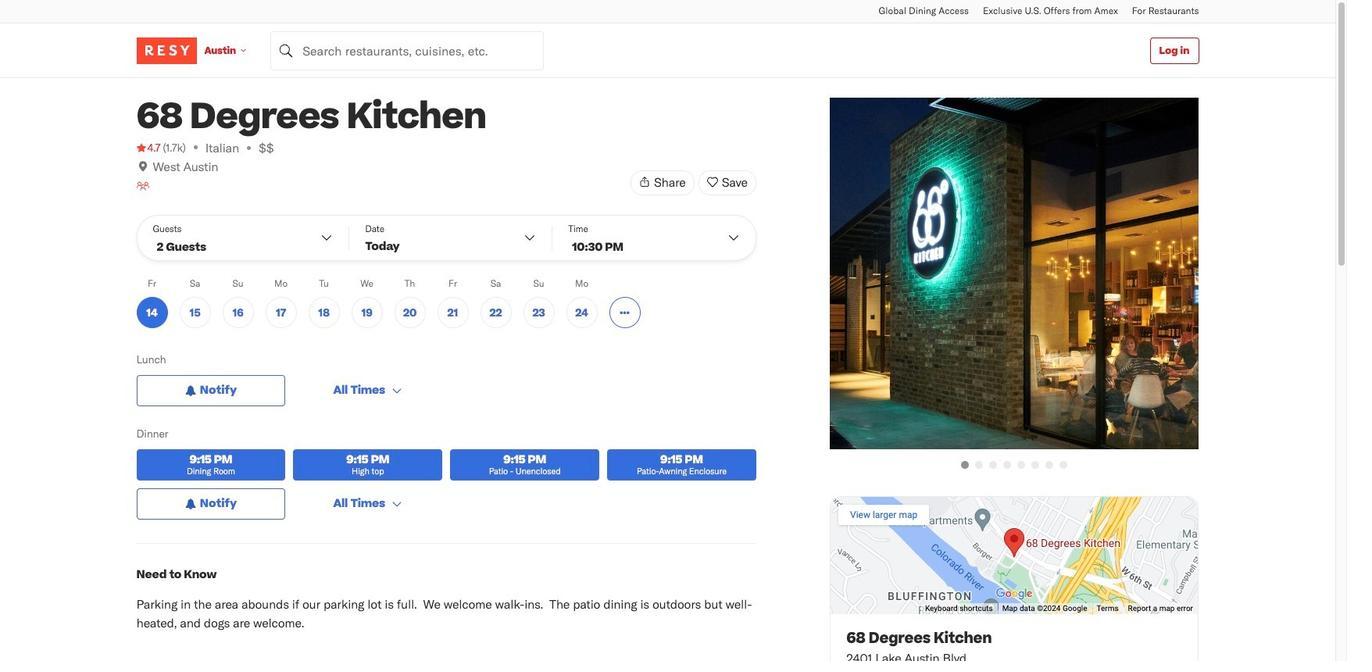 Task type: locate. For each thing, give the bounding box(es) containing it.
Search restaurants, cuisines, etc. text field
[[271, 31, 544, 70]]

4.7 out of 5 stars image
[[136, 140, 161, 156]]

None field
[[271, 31, 544, 70]]



Task type: vqa. For each thing, say whether or not it's contained in the screenshot.
4.4 out of 5 stars icon
no



